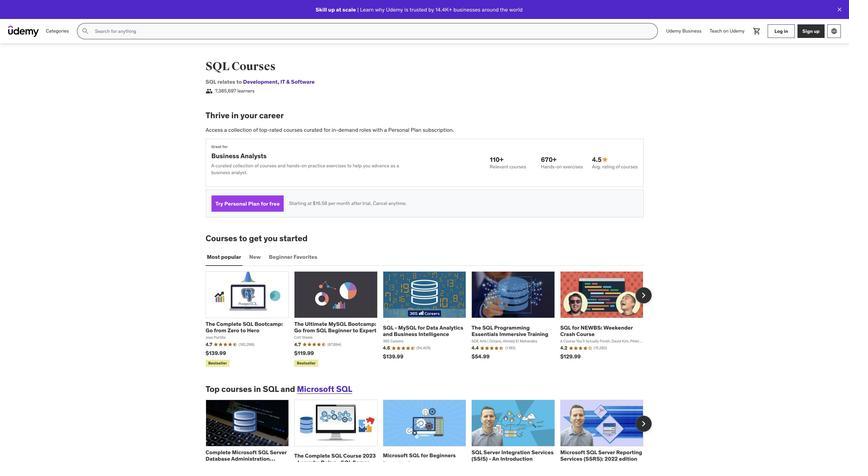 Task type: describe. For each thing, give the bounding box(es) containing it.
0 horizontal spatial udemy
[[386, 6, 403, 13]]

&
[[286, 78, 290, 85]]

1 vertical spatial courses
[[206, 233, 237, 244]]

hands-
[[287, 163, 302, 169]]

go for the complete sql bootcamp: go from zero to hero
[[206, 327, 213, 334]]

for left free
[[261, 200, 268, 207]]

and inside sql - mysql for data analytics and business intelligence
[[383, 331, 393, 338]]

7,385,697 learners
[[215, 88, 255, 94]]

the for the complete sql course 2023 - learn by doing - sql server
[[294, 453, 304, 460]]

to inside the complete sql bootcamp: go from zero to hero
[[240, 327, 246, 334]]

businesses
[[454, 6, 481, 13]]

business inside great for business analysts a curated collection of courses and hands-on practice exercises to help you advance as a business analyst.
[[211, 152, 239, 160]]

670+ hands-on exercises
[[541, 156, 583, 170]]

database
[[206, 456, 230, 462]]

thrive
[[206, 110, 230, 121]]

0 vertical spatial collection
[[228, 126, 252, 133]]

edition
[[619, 456, 638, 462]]

as
[[391, 163, 396, 169]]

on inside teach on udemy link
[[723, 28, 729, 34]]

teach on udemy link
[[706, 23, 749, 39]]

sign
[[803, 28, 813, 34]]

try personal plan for free link
[[211, 196, 284, 212]]

microsoft inside "complete microsoft sql server database administration course"
[[232, 449, 257, 456]]

mysql for beginner
[[329, 321, 347, 328]]

0 horizontal spatial a
[[224, 126, 227, 133]]

by inside the complete sql course 2023 - learn by doing - sql server
[[313, 459, 320, 462]]

administration
[[231, 456, 270, 462]]

for inside great for business analysts a curated collection of courses and hands-on practice exercises to help you advance as a business analyst.
[[222, 145, 228, 149]]

most popular
[[207, 254, 241, 261]]

from for complete
[[214, 327, 226, 334]]

course inside sql for newbs: weekender crash course
[[577, 331, 595, 338]]

beginner favorites
[[269, 254, 317, 261]]

career
[[259, 110, 284, 121]]

sql inside sql - mysql for data analytics and business intelligence
[[383, 324, 394, 331]]

sql courses
[[206, 59, 276, 74]]

beginners
[[430, 452, 456, 459]]

cancel
[[373, 200, 388, 207]]

started
[[279, 233, 308, 244]]

hero
[[247, 327, 259, 334]]

essentials
[[472, 331, 498, 338]]

analyst.
[[231, 169, 247, 175]]

the complete sql course 2023 - learn by doing - sql server link
[[294, 453, 376, 462]]

bootcamp: for to
[[348, 321, 376, 328]]

the sql programming essentials immersive training
[[472, 324, 549, 338]]

1 horizontal spatial a
[[384, 126, 387, 133]]

around
[[482, 6, 499, 13]]

sql for newbs: weekender crash course
[[560, 324, 633, 338]]

scale
[[343, 6, 356, 13]]

thrive in your career element
[[206, 110, 644, 218]]

the for the sql programming essentials immersive training
[[472, 324, 481, 331]]

of right rating
[[616, 164, 620, 170]]

of inside great for business analysts a curated collection of courses and hands-on practice exercises to help you advance as a business analyst.
[[255, 163, 259, 169]]

relates
[[217, 78, 235, 85]]

course inside the complete sql course 2023 - learn by doing - sql server
[[343, 453, 362, 460]]

beginner favorites button
[[268, 249, 319, 265]]

microsoft sql link
[[297, 384, 352, 395]]

small image inside thrive in your career element
[[602, 156, 609, 163]]

curated inside great for business analysts a curated collection of courses and hands-on practice exercises to help you advance as a business analyst.
[[215, 163, 232, 169]]

up for skill
[[328, 6, 335, 13]]

choose a language image
[[831, 28, 838, 35]]

of left top-
[[253, 126, 258, 133]]

2022
[[605, 456, 618, 462]]

categories button
[[42, 23, 73, 39]]

$16.58
[[313, 200, 327, 207]]

to inside the ultimate mysql bootcamp: go from sql beginner to expert
[[353, 327, 358, 334]]

courses right rating
[[621, 164, 638, 170]]

business inside udemy business link
[[682, 28, 702, 34]]

1 horizontal spatial by
[[428, 6, 434, 13]]

the sql programming essentials immersive training link
[[472, 324, 549, 338]]

you inside great for business analysts a curated collection of courses and hands-on practice exercises to help you advance as a business analyst.
[[363, 163, 371, 169]]

for inside sql for newbs: weekender crash course
[[572, 324, 580, 331]]

udemy business link
[[662, 23, 706, 39]]

1 horizontal spatial learn
[[360, 6, 374, 13]]

skill
[[316, 6, 327, 13]]

microsoft sql server reporting services (ssrs): 2022 edition
[[560, 449, 642, 462]]

analytics
[[440, 324, 463, 331]]

intelligence
[[419, 331, 449, 338]]

rated
[[270, 126, 282, 133]]

sql inside the complete sql bootcamp: go from zero to hero
[[243, 321, 253, 328]]

the ultimate mysql bootcamp: go from sql beginner to expert
[[294, 321, 377, 334]]

mysql for business
[[398, 324, 417, 331]]

sql relates to development it & software
[[206, 78, 315, 85]]

thrive in your career
[[206, 110, 284, 121]]

on inside great for business analysts a curated collection of courses and hands-on practice exercises to help you advance as a business analyst.
[[302, 163, 307, 169]]

why
[[375, 6, 385, 13]]

on inside 670+ hands-on exercises
[[557, 164, 562, 170]]

starting at $16.58 per month after trial. cancel anytime.
[[289, 200, 407, 207]]

sign up link
[[798, 24, 825, 38]]

get
[[249, 233, 262, 244]]

the complete sql bootcamp: go from zero to hero
[[206, 321, 283, 334]]

free
[[269, 200, 280, 207]]

670+
[[541, 156, 557, 164]]

sql for newbs: weekender crash course link
[[560, 324, 633, 338]]

1 horizontal spatial udemy
[[666, 28, 681, 34]]

submit search image
[[81, 27, 90, 35]]

and inside great for business analysts a curated collection of courses and hands-on practice exercises to help you advance as a business analyst.
[[278, 163, 286, 169]]

0 vertical spatial courses
[[232, 59, 276, 74]]

next image
[[638, 290, 649, 301]]

development
[[243, 78, 278, 85]]

the for the complete sql bootcamp: go from zero to hero
[[206, 321, 215, 328]]

0 vertical spatial at
[[336, 6, 341, 13]]

110+
[[490, 156, 504, 164]]

it & software link
[[278, 78, 315, 85]]

0 vertical spatial small image
[[206, 88, 212, 95]]

weekender
[[604, 324, 633, 331]]

access a collection of top-rated courses curated for in-demand roles with a personal plan subscription.
[[206, 126, 454, 133]]

try
[[215, 200, 223, 207]]

- inside sql server integration services (ssis) - an introduction
[[489, 456, 491, 462]]

2 vertical spatial and
[[281, 384, 295, 395]]

newbs:
[[581, 324, 603, 331]]

110+ relevant courses
[[490, 156, 526, 170]]

0 horizontal spatial personal
[[224, 200, 247, 207]]

sign up
[[803, 28, 820, 34]]

great for business analysts a curated collection of courses and hands-on practice exercises to help you advance as a business analyst.
[[211, 145, 399, 175]]

0 horizontal spatial plan
[[248, 200, 260, 207]]

your
[[240, 110, 257, 121]]

go for the ultimate mysql bootcamp: go from sql beginner to expert
[[294, 327, 302, 334]]

the for the ultimate mysql bootcamp: go from sql beginner to expert
[[294, 321, 304, 328]]

course inside "complete microsoft sql server database administration course"
[[206, 462, 224, 462]]

most
[[207, 254, 220, 261]]

great
[[211, 145, 222, 149]]

trial.
[[362, 200, 372, 207]]

udemy image
[[8, 25, 39, 37]]

avg. rating of courses
[[592, 164, 638, 170]]

|
[[357, 6, 359, 13]]

help
[[353, 163, 362, 169]]



Task type: locate. For each thing, give the bounding box(es) containing it.
mysql inside the ultimate mysql bootcamp: go from sql beginner to expert
[[329, 321, 347, 328]]

courses inside 110+ relevant courses
[[510, 164, 526, 170]]

server right administration
[[270, 449, 287, 456]]

the complete sql bootcamp: go from zero to hero link
[[206, 321, 283, 334]]

services right integration
[[532, 449, 554, 456]]

log
[[775, 28, 783, 34]]

2 from from the left
[[303, 327, 315, 334]]

2 horizontal spatial a
[[397, 163, 399, 169]]

collection
[[228, 126, 252, 133], [233, 163, 253, 169]]

0 horizontal spatial mysql
[[329, 321, 347, 328]]

at inside thrive in your career element
[[308, 200, 312, 207]]

curated up the business
[[215, 163, 232, 169]]

try personal plan for free
[[215, 200, 280, 207]]

exercises left avg.
[[563, 164, 583, 170]]

the inside the complete sql course 2023 - learn by doing - sql server
[[294, 453, 304, 460]]

- right expert at the bottom
[[395, 324, 397, 331]]

from
[[214, 327, 226, 334], [303, 327, 315, 334]]

the ultimate mysql bootcamp: go from sql beginner to expert link
[[294, 321, 377, 334]]

2 go from the left
[[294, 327, 302, 334]]

sql inside microsoft sql server reporting services (ssrs): 2022 edition
[[587, 449, 597, 456]]

carousel element containing complete microsoft sql server database administration course
[[206, 400, 652, 462]]

plan left subscription.
[[411, 126, 422, 133]]

small image
[[206, 88, 212, 95], [602, 156, 609, 163]]

0 horizontal spatial curated
[[215, 163, 232, 169]]

advance
[[372, 163, 390, 169]]

courses up most popular
[[206, 233, 237, 244]]

0 vertical spatial in
[[784, 28, 788, 34]]

2 vertical spatial course
[[206, 462, 224, 462]]

sql inside the ultimate mysql bootcamp: go from sql beginner to expert
[[316, 327, 327, 334]]

1 vertical spatial plan
[[248, 200, 260, 207]]

server inside sql server integration services (ssis) - an introduction
[[484, 449, 500, 456]]

for left beginners at right
[[421, 452, 428, 459]]

business inside sql - mysql for data analytics and business intelligence
[[394, 331, 417, 338]]

1 horizontal spatial bootcamp:
[[348, 321, 376, 328]]

1 vertical spatial and
[[383, 331, 393, 338]]

exercises inside great for business analysts a curated collection of courses and hands-on practice exercises to help you advance as a business analyst.
[[326, 163, 346, 169]]

close image
[[836, 6, 843, 13]]

training
[[528, 331, 549, 338]]

microsoft sql server reporting services (ssrs): 2022 edition link
[[560, 449, 642, 462]]

0 vertical spatial and
[[278, 163, 286, 169]]

2 horizontal spatial in
[[784, 28, 788, 34]]

1 vertical spatial carousel element
[[206, 400, 652, 462]]

courses right rated
[[284, 126, 303, 133]]

learners
[[237, 88, 255, 94]]

for left the in-
[[324, 126, 330, 133]]

2 horizontal spatial on
[[723, 28, 729, 34]]

1 vertical spatial up
[[814, 28, 820, 34]]

teach on udemy
[[710, 28, 745, 34]]

courses up the sql relates to development it & software
[[232, 59, 276, 74]]

2 bootcamp: from the left
[[348, 321, 376, 328]]

to inside great for business analysts a curated collection of courses and hands-on practice exercises to help you advance as a business analyst.
[[347, 163, 352, 169]]

a right as
[[397, 163, 399, 169]]

1 vertical spatial curated
[[215, 163, 232, 169]]

0 vertical spatial you
[[363, 163, 371, 169]]

0 horizontal spatial at
[[308, 200, 312, 207]]

curated left the in-
[[304, 126, 322, 133]]

introduction
[[501, 456, 533, 462]]

7,385,697
[[215, 88, 236, 94]]

(ssrs):
[[584, 456, 604, 462]]

beginner right the ultimate
[[328, 327, 352, 334]]

up right skill
[[328, 6, 335, 13]]

at
[[336, 6, 341, 13], [308, 200, 312, 207]]

bootcamp:
[[255, 321, 283, 328], [348, 321, 376, 328]]

software
[[291, 78, 315, 85]]

teach
[[710, 28, 722, 34]]

hands-
[[541, 164, 557, 170]]

2 carousel element from the top
[[206, 400, 652, 462]]

0 vertical spatial carousel element
[[206, 272, 652, 368]]

sql inside sql for newbs: weekender crash course
[[560, 324, 571, 331]]

courses inside great for business analysts a curated collection of courses and hands-on practice exercises to help you advance as a business analyst.
[[260, 163, 277, 169]]

server left integration
[[484, 449, 500, 456]]

1 carousel element from the top
[[206, 272, 652, 368]]

the inside the ultimate mysql bootcamp: go from sql beginner to expert
[[294, 321, 304, 328]]

0 vertical spatial curated
[[304, 126, 322, 133]]

you right get
[[264, 233, 278, 244]]

0 horizontal spatial exercises
[[326, 163, 346, 169]]

0 horizontal spatial from
[[214, 327, 226, 334]]

carousel element containing the complete sql bootcamp: go from zero to hero
[[206, 272, 652, 368]]

1 horizontal spatial you
[[363, 163, 371, 169]]

0 horizontal spatial learn
[[298, 459, 312, 462]]

2 horizontal spatial business
[[682, 28, 702, 34]]

plan left free
[[248, 200, 260, 207]]

complete for -
[[305, 453, 330, 460]]

curated
[[304, 126, 322, 133], [215, 163, 232, 169]]

learn right '|'
[[360, 6, 374, 13]]

1 horizontal spatial in
[[254, 384, 261, 395]]

small image left 7,385,697
[[206, 88, 212, 95]]

0 vertical spatial beginner
[[269, 254, 292, 261]]

collection up analyst.
[[233, 163, 253, 169]]

go
[[206, 327, 213, 334], [294, 327, 302, 334]]

from inside the ultimate mysql bootcamp: go from sql beginner to expert
[[303, 327, 315, 334]]

favorites
[[294, 254, 317, 261]]

bootcamp: for hero
[[255, 321, 283, 328]]

mysql right the ultimate
[[329, 321, 347, 328]]

2 vertical spatial in
[[254, 384, 261, 395]]

doing
[[321, 459, 336, 462]]

0 horizontal spatial course
[[206, 462, 224, 462]]

1 horizontal spatial exercises
[[563, 164, 583, 170]]

complete
[[216, 321, 242, 328], [206, 449, 231, 456], [305, 453, 330, 460]]

in for thrive
[[231, 110, 239, 121]]

go inside the ultimate mysql bootcamp: go from sql beginner to expert
[[294, 327, 302, 334]]

0 horizontal spatial go
[[206, 327, 213, 334]]

1 horizontal spatial go
[[294, 327, 302, 334]]

mysql
[[329, 321, 347, 328], [398, 324, 417, 331]]

1 vertical spatial beginner
[[328, 327, 352, 334]]

courses
[[232, 59, 276, 74], [206, 233, 237, 244]]

sql inside the sql programming essentials immersive training
[[482, 324, 493, 331]]

the right analytics
[[472, 324, 481, 331]]

learn left doing
[[298, 459, 312, 462]]

complete inside the complete sql course 2023 - learn by doing - sql server
[[305, 453, 330, 460]]

server inside the complete sql course 2023 - learn by doing - sql server
[[353, 459, 370, 462]]

udemy
[[386, 6, 403, 13], [666, 28, 681, 34], [730, 28, 745, 34]]

services left (ssrs):
[[560, 456, 583, 462]]

2 horizontal spatial udemy
[[730, 28, 745, 34]]

0 vertical spatial by
[[428, 6, 434, 13]]

at left $16.58
[[308, 200, 312, 207]]

a right with
[[384, 126, 387, 133]]

complete inside the complete sql bootcamp: go from zero to hero
[[216, 321, 242, 328]]

an
[[492, 456, 499, 462]]

mysql left the data at the bottom right
[[398, 324, 417, 331]]

1 vertical spatial you
[[264, 233, 278, 244]]

personal right try
[[224, 200, 247, 207]]

to left help
[[347, 163, 352, 169]]

you
[[363, 163, 371, 169], [264, 233, 278, 244]]

learn inside the complete sql course 2023 - learn by doing - sql server
[[298, 459, 312, 462]]

4.5
[[592, 156, 602, 164]]

sql - mysql for data analytics and business intelligence
[[383, 324, 463, 338]]

of down analysts
[[255, 163, 259, 169]]

access
[[206, 126, 223, 133]]

personal right with
[[388, 126, 410, 133]]

1 horizontal spatial business
[[394, 331, 417, 338]]

1 from from the left
[[214, 327, 226, 334]]

plan
[[411, 126, 422, 133], [248, 200, 260, 207]]

server right doing
[[353, 459, 370, 462]]

0 horizontal spatial bootcamp:
[[255, 321, 283, 328]]

services inside microsoft sql server reporting services (ssrs): 2022 edition
[[560, 456, 583, 462]]

1 horizontal spatial personal
[[388, 126, 410, 133]]

server inside microsoft sql server reporting services (ssrs): 2022 edition
[[598, 449, 615, 456]]

1 horizontal spatial curated
[[304, 126, 322, 133]]

2023
[[363, 453, 376, 460]]

exercises right 'practice'
[[326, 163, 346, 169]]

0 vertical spatial up
[[328, 6, 335, 13]]

next image
[[638, 419, 649, 430]]

from for ultimate
[[303, 327, 315, 334]]

beginner inside the ultimate mysql bootcamp: go from sql beginner to expert
[[328, 327, 352, 334]]

server inside "complete microsoft sql server database administration course"
[[270, 449, 287, 456]]

beginner inside button
[[269, 254, 292, 261]]

to right zero
[[240, 327, 246, 334]]

popular
[[221, 254, 241, 261]]

1 vertical spatial personal
[[224, 200, 247, 207]]

microsoft sql for beginners link
[[383, 452, 456, 459]]

1 vertical spatial in
[[231, 110, 239, 121]]

business left teach
[[682, 28, 702, 34]]

- left doing
[[294, 459, 297, 462]]

2 horizontal spatial course
[[577, 331, 595, 338]]

Search for anything text field
[[94, 25, 650, 37]]

sql inside sql server integration services (ssis) - an introduction
[[472, 449, 482, 456]]

analysts
[[241, 152, 267, 160]]

business analysts link
[[211, 152, 267, 160]]

services
[[532, 449, 554, 456], [560, 456, 583, 462]]

up right sign
[[814, 28, 820, 34]]

trusted
[[410, 6, 427, 13]]

bootcamp: inside the ultimate mysql bootcamp: go from sql beginner to expert
[[348, 321, 376, 328]]

1 vertical spatial collection
[[233, 163, 253, 169]]

skill up at scale | learn why udemy is trusted by 14.4k+ businesses around the world
[[316, 6, 523, 13]]

for left newbs:
[[572, 324, 580, 331]]

- left the an
[[489, 456, 491, 462]]

carousel element
[[206, 272, 652, 368], [206, 400, 652, 462]]

0 vertical spatial learn
[[360, 6, 374, 13]]

practice
[[308, 163, 325, 169]]

to
[[237, 78, 242, 85], [347, 163, 352, 169], [239, 233, 247, 244], [240, 327, 246, 334], [353, 327, 358, 334]]

the inside the sql programming essentials immersive training
[[472, 324, 481, 331]]

small image up rating
[[602, 156, 609, 163]]

1 horizontal spatial on
[[557, 164, 562, 170]]

1 vertical spatial at
[[308, 200, 312, 207]]

courses down analysts
[[260, 163, 277, 169]]

0 vertical spatial plan
[[411, 126, 422, 133]]

categories
[[46, 28, 69, 34]]

1 horizontal spatial from
[[303, 327, 315, 334]]

by left doing
[[313, 459, 320, 462]]

by left 14.4k+
[[428, 6, 434, 13]]

complete microsoft sql server database administration course
[[206, 449, 287, 462]]

bootcamp: inside the complete sql bootcamp: go from zero to hero
[[255, 321, 283, 328]]

shopping cart with 0 items image
[[753, 27, 761, 35]]

1 bootcamp: from the left
[[255, 321, 283, 328]]

new button
[[248, 249, 262, 265]]

complete inside "complete microsoft sql server database administration course"
[[206, 449, 231, 456]]

- inside sql - mysql for data analytics and business intelligence
[[395, 324, 397, 331]]

complete for from
[[216, 321, 242, 328]]

0 horizontal spatial in
[[231, 110, 239, 121]]

0 horizontal spatial up
[[328, 6, 335, 13]]

expert
[[359, 327, 377, 334]]

0 vertical spatial course
[[577, 331, 595, 338]]

at left scale
[[336, 6, 341, 13]]

1 horizontal spatial up
[[814, 28, 820, 34]]

complete microsoft sql server database administration course link
[[206, 449, 287, 462]]

business down great
[[211, 152, 239, 160]]

courses right the relevant
[[510, 164, 526, 170]]

sql inside "complete microsoft sql server database administration course"
[[258, 449, 269, 456]]

you right help
[[363, 163, 371, 169]]

exercises inside 670+ hands-on exercises
[[563, 164, 583, 170]]

the left doing
[[294, 453, 304, 460]]

microsoft sql for beginners
[[383, 452, 456, 459]]

(ssis)
[[472, 456, 488, 462]]

the inside the complete sql bootcamp: go from zero to hero
[[206, 321, 215, 328]]

ultimate
[[305, 321, 327, 328]]

for left the data at the bottom right
[[418, 324, 425, 331]]

to left expert at the bottom
[[353, 327, 358, 334]]

0 horizontal spatial by
[[313, 459, 320, 462]]

world
[[509, 6, 523, 13]]

month
[[337, 200, 350, 207]]

0 vertical spatial personal
[[388, 126, 410, 133]]

integration
[[502, 449, 530, 456]]

1 horizontal spatial at
[[336, 6, 341, 13]]

1 go from the left
[[206, 327, 213, 334]]

a inside great for business analysts a curated collection of courses and hands-on practice exercises to help you advance as a business analyst.
[[397, 163, 399, 169]]

1 vertical spatial by
[[313, 459, 320, 462]]

up for sign
[[814, 28, 820, 34]]

top-
[[259, 126, 270, 133]]

programming
[[494, 324, 530, 331]]

mysql inside sql - mysql for data analytics and business intelligence
[[398, 324, 417, 331]]

beginner
[[269, 254, 292, 261], [328, 327, 352, 334]]

1 horizontal spatial mysql
[[398, 324, 417, 331]]

udemy business
[[666, 28, 702, 34]]

collection down thrive in your career
[[228, 126, 252, 133]]

for inside sql - mysql for data analytics and business intelligence
[[418, 324, 425, 331]]

1 horizontal spatial services
[[560, 456, 583, 462]]

0 horizontal spatial business
[[211, 152, 239, 160]]

courses right top
[[221, 384, 252, 395]]

go left zero
[[206, 327, 213, 334]]

-
[[395, 324, 397, 331], [489, 456, 491, 462], [294, 459, 297, 462], [337, 459, 340, 462]]

1 vertical spatial business
[[211, 152, 239, 160]]

microsoft inside microsoft sql server reporting services (ssrs): 2022 edition
[[560, 449, 585, 456]]

14.4k+
[[436, 6, 452, 13]]

server left the edition
[[598, 449, 615, 456]]

- right doing
[[337, 459, 340, 462]]

with
[[373, 126, 383, 133]]

by
[[428, 6, 434, 13], [313, 459, 320, 462]]

after
[[351, 200, 361, 207]]

zero
[[228, 327, 239, 334]]

0 horizontal spatial small image
[[206, 88, 212, 95]]

1 vertical spatial learn
[[298, 459, 312, 462]]

beginner down started on the bottom
[[269, 254, 292, 261]]

1 vertical spatial course
[[343, 453, 362, 460]]

exercises
[[326, 163, 346, 169], [563, 164, 583, 170]]

1 horizontal spatial plan
[[411, 126, 422, 133]]

go inside the complete sql bootcamp: go from zero to hero
[[206, 327, 213, 334]]

0 horizontal spatial services
[[532, 449, 554, 456]]

to left get
[[239, 233, 247, 244]]

is
[[404, 6, 408, 13]]

from inside the complete sql bootcamp: go from zero to hero
[[214, 327, 226, 334]]

1 horizontal spatial small image
[[602, 156, 609, 163]]

subscription.
[[423, 126, 454, 133]]

a right the access
[[224, 126, 227, 133]]

for
[[324, 126, 330, 133], [222, 145, 228, 149], [261, 200, 268, 207], [418, 324, 425, 331], [572, 324, 580, 331], [421, 452, 428, 459]]

go left the ultimate
[[294, 327, 302, 334]]

in for log
[[784, 28, 788, 34]]

and
[[278, 163, 286, 169], [383, 331, 393, 338], [281, 384, 295, 395]]

anytime.
[[389, 200, 407, 207]]

development link
[[243, 78, 278, 85]]

2 vertical spatial business
[[394, 331, 417, 338]]

for right great
[[222, 145, 228, 149]]

courses to get you started
[[206, 233, 308, 244]]

0 horizontal spatial beginner
[[269, 254, 292, 261]]

the left the ultimate
[[294, 321, 304, 328]]

business left the data at the bottom right
[[394, 331, 417, 338]]

services inside sql server integration services (ssis) - an introduction
[[532, 449, 554, 456]]

to up 7,385,697 learners
[[237, 78, 242, 85]]

1 horizontal spatial course
[[343, 453, 362, 460]]

0 horizontal spatial you
[[264, 233, 278, 244]]

0 vertical spatial business
[[682, 28, 702, 34]]

relevant
[[490, 164, 509, 170]]

1 horizontal spatial beginner
[[328, 327, 352, 334]]

1 vertical spatial small image
[[602, 156, 609, 163]]

collection inside great for business analysts a curated collection of courses and hands-on practice exercises to help you advance as a business analyst.
[[233, 163, 253, 169]]

0 horizontal spatial on
[[302, 163, 307, 169]]

the left zero
[[206, 321, 215, 328]]



Task type: vqa. For each thing, say whether or not it's contained in the screenshot.
$19.99
no



